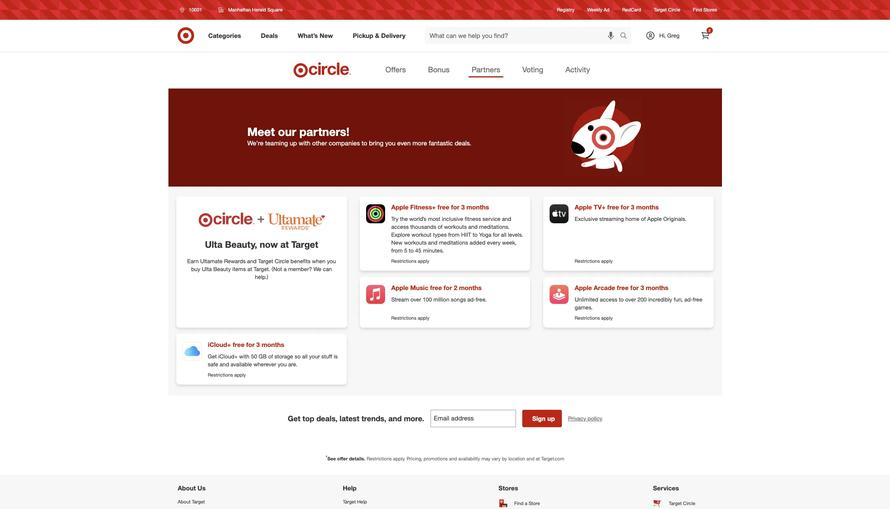 Task type: vqa. For each thing, say whether or not it's contained in the screenshot.
and inside the Get iCloud+ with 50 GB of storage so all your stuff is safe and available wherever you are.
yes



Task type: locate. For each thing, give the bounding box(es) containing it.
service
[[483, 216, 501, 222]]

1 vertical spatial a
[[525, 501, 528, 507]]

free.
[[476, 296, 487, 303]]

weekly
[[587, 7, 603, 13]]

1 vertical spatial at
[[247, 266, 252, 273]]

the
[[400, 216, 408, 222]]

target circle up hi, greg
[[654, 7, 681, 13]]

1 horizontal spatial from
[[448, 231, 460, 238]]

0 vertical spatial with
[[299, 139, 311, 147]]

new down explore
[[391, 239, 403, 246]]

restrictions left apply.
[[367, 456, 392, 462]]

0 vertical spatial about
[[178, 485, 196, 493]]

1 vertical spatial from
[[391, 247, 403, 254]]

access inside the unlimited access to over 200 incredibly fun, ad-free games.
[[600, 296, 618, 303]]

2 down find stores link
[[709, 28, 711, 33]]

inclusive
[[442, 216, 463, 222]]

icloud+ up available
[[218, 353, 238, 360]]

3 up inclusive at the top of page
[[461, 203, 465, 211]]

restrictions apply for free
[[208, 372, 246, 378]]

1 horizontal spatial access
[[600, 296, 618, 303]]

for up the '50'
[[246, 341, 255, 349]]

added
[[470, 239, 486, 246]]

0 horizontal spatial at
[[247, 266, 252, 273]]

0 horizontal spatial all
[[302, 353, 308, 360]]

ulta beauty, now at target
[[205, 239, 318, 250]]

apple up exclusive
[[575, 203, 592, 211]]

0 vertical spatial target circle
[[654, 7, 681, 13]]

help
[[343, 485, 357, 493], [357, 499, 367, 505]]

fantastic
[[429, 139, 453, 147]]

and up target.
[[247, 258, 257, 265]]

restrictions for arcade
[[575, 315, 600, 321]]

trends,
[[362, 414, 386, 423]]

bonus
[[428, 65, 450, 74]]

music
[[410, 284, 429, 292]]

icloud+ free for 3 months
[[208, 341, 284, 349]]

hiit
[[461, 231, 471, 238]]

target inside earn ultamate rewards and target circle benefits when you buy ulta beauty items at target. (not a member? we can help.)
[[258, 258, 273, 265]]

1 about from the top
[[178, 485, 196, 493]]

from
[[448, 231, 460, 238], [391, 247, 403, 254]]

at right items
[[247, 266, 252, 273]]

tv+
[[594, 203, 606, 211]]

0 horizontal spatial from
[[391, 247, 403, 254]]

0 horizontal spatial circle
[[275, 258, 289, 265]]

restrictions apply for fitness+
[[391, 258, 430, 264]]

of right home
[[641, 216, 646, 222]]

target circle logo image
[[292, 62, 352, 78]]

2 over from the left
[[626, 296, 636, 303]]

0 vertical spatial all
[[501, 231, 507, 238]]

restrictions apply
[[391, 258, 430, 264], [575, 258, 613, 264], [391, 315, 430, 321], [575, 315, 613, 321], [208, 372, 246, 378]]

beauty
[[213, 266, 231, 273]]

at right now
[[280, 239, 289, 250]]

1 vertical spatial circle
[[275, 258, 289, 265]]

*
[[326, 455, 327, 460]]

1 horizontal spatial help
[[357, 499, 367, 505]]

at inside * see offer details. restrictions apply. pricing, promotions and availability may vary by location and at target.com
[[536, 456, 540, 462]]

apple for apple music free for 2 months
[[391, 284, 409, 292]]

2 vertical spatial at
[[536, 456, 540, 462]]

1 vertical spatial workouts
[[404, 239, 427, 246]]

meet
[[247, 124, 275, 139]]

stores
[[704, 7, 717, 13], [499, 485, 518, 493]]

1 horizontal spatial ad-
[[685, 296, 693, 303]]

months up incredibly
[[646, 284, 669, 292]]

and inside the get icloud+ with 50 gb of storage so all your stuff is safe and available wherever you are.
[[220, 361, 229, 368]]

beauty,
[[225, 239, 257, 250]]

2 vertical spatial of
[[268, 353, 273, 360]]

us
[[198, 485, 206, 493]]

1 horizontal spatial circle
[[668, 7, 681, 13]]

deals,
[[317, 414, 338, 423]]

0 horizontal spatial of
[[268, 353, 273, 360]]

0 vertical spatial from
[[448, 231, 460, 238]]

months for apple arcade free for 3 months
[[646, 284, 669, 292]]

exclusive
[[575, 216, 598, 222]]

restrictions for free
[[208, 372, 233, 378]]

get inside the get icloud+ with 50 gb of storage so all your stuff is safe and available wherever you are.
[[208, 353, 217, 360]]

0 horizontal spatial with
[[239, 353, 250, 360]]

0 horizontal spatial get
[[208, 353, 217, 360]]

1 vertical spatial get
[[288, 414, 301, 423]]

ulta
[[205, 239, 223, 250], [202, 266, 212, 273]]

access up explore
[[391, 223, 409, 230]]

1 vertical spatial find
[[515, 501, 524, 507]]

stores up the find a store "link" on the bottom of page
[[499, 485, 518, 493]]

find left store
[[515, 501, 524, 507]]

all inside try the world's most inclusive fitness service and access thousands of workouts and meditations. explore workout types from hiit to yoga for all levels. new workouts and meditations added every week, from 5 to 45 minutes.
[[501, 231, 507, 238]]

restrictions down 5 on the top of the page
[[391, 258, 417, 264]]

restrictions apply for tv+
[[575, 258, 613, 264]]

1 vertical spatial ulta
[[202, 266, 212, 273]]

1 horizontal spatial get
[[288, 414, 301, 423]]

restrictions apply down 5 on the top of the page
[[391, 258, 430, 264]]

sign up
[[532, 415, 555, 423]]

sign up button
[[522, 410, 562, 428]]

months up gb
[[262, 341, 284, 349]]

apple up stream
[[391, 284, 409, 292]]

months up home
[[636, 203, 659, 211]]

you inside earn ultamate rewards and target circle benefits when you buy ulta beauty items at target. (not a member? we can help.)
[[327, 258, 336, 265]]

activity link
[[563, 62, 593, 78]]

restrictions apply for arcade
[[575, 315, 613, 321]]

you inside meet our partners! we're teaming up with other companies to bring you even more fantastic deals.
[[385, 139, 396, 147]]

earn ultamate rewards and target circle benefits when you buy ulta beauty items at target. (not a member? we can help.)
[[187, 258, 336, 280]]

1 vertical spatial with
[[239, 353, 250, 360]]

2 vertical spatial you
[[278, 361, 287, 368]]

0 horizontal spatial ad-
[[468, 296, 476, 303]]

restrictions apply down stream
[[391, 315, 430, 321]]

find for find a store
[[515, 501, 524, 507]]

you
[[385, 139, 396, 147], [327, 258, 336, 265], [278, 361, 287, 368]]

find inside "link"
[[515, 501, 524, 507]]

0 horizontal spatial access
[[391, 223, 409, 230]]

over left 200 on the bottom of page
[[626, 296, 636, 303]]

availability
[[459, 456, 480, 462]]

apple
[[391, 203, 409, 211], [575, 203, 592, 211], [648, 216, 662, 222], [391, 284, 409, 292], [575, 284, 592, 292]]

3 for apple tv+ free for 3 months
[[631, 203, 635, 211]]

ulta inside earn ultamate rewards and target circle benefits when you buy ulta beauty items at target. (not a member? we can help.)
[[202, 266, 212, 273]]

free up inclusive at the top of page
[[438, 203, 450, 211]]

over left 100
[[411, 296, 421, 303]]

1 horizontal spatial of
[[438, 223, 443, 230]]

a right (not
[[284, 266, 287, 273]]

you down 'storage'
[[278, 361, 287, 368]]

policy
[[588, 415, 603, 422]]

apply down 100
[[418, 315, 430, 321]]

45
[[415, 247, 422, 254]]

up down our
[[290, 139, 297, 147]]

more
[[413, 139, 427, 147]]

restrictions down stream
[[391, 315, 417, 321]]

free inside the unlimited access to over 200 incredibly fun, ad-free games.
[[693, 296, 703, 303]]

1 horizontal spatial stores
[[704, 7, 717, 13]]

apple up the unlimited
[[575, 284, 592, 292]]

at inside earn ultamate rewards and target circle benefits when you buy ulta beauty items at target. (not a member? we can help.)
[[247, 266, 252, 273]]

access down arcade
[[600, 296, 618, 303]]

new right what's
[[320, 31, 333, 39]]

hi, greg
[[660, 32, 680, 39]]

see
[[327, 456, 336, 462]]

find for find stores
[[693, 7, 702, 13]]

get up the safe at left
[[208, 353, 217, 360]]

0 vertical spatial get
[[208, 353, 217, 360]]

ad- right "fun,"
[[685, 296, 693, 303]]

restrictions
[[391, 258, 417, 264], [575, 258, 600, 264], [391, 315, 417, 321], [575, 315, 600, 321], [208, 372, 233, 378], [367, 456, 392, 462]]

weekly ad
[[587, 7, 610, 13]]

0 horizontal spatial a
[[284, 266, 287, 273]]

0 vertical spatial up
[[290, 139, 297, 147]]

a
[[284, 266, 287, 273], [525, 501, 528, 507]]

restrictions apply down games.
[[575, 315, 613, 321]]

0 vertical spatial ulta
[[205, 239, 223, 250]]

months up free.
[[459, 284, 482, 292]]

you left the even
[[385, 139, 396, 147]]

1 vertical spatial up
[[548, 415, 555, 423]]

1 vertical spatial you
[[327, 258, 336, 265]]

0 horizontal spatial up
[[290, 139, 297, 147]]

offers
[[386, 65, 406, 74]]

meditations.
[[479, 223, 510, 230]]

for up exclusive streaming home of apple originals.
[[621, 203, 629, 211]]

about up about target
[[178, 485, 196, 493]]

over
[[411, 296, 421, 303], [626, 296, 636, 303]]

for for apple arcade free for 3 months
[[631, 284, 639, 292]]

from up meditations
[[448, 231, 460, 238]]

a left store
[[525, 501, 528, 507]]

restrictions down games.
[[575, 315, 600, 321]]

0 vertical spatial new
[[320, 31, 333, 39]]

from left 5 on the top of the page
[[391, 247, 403, 254]]

target circle link down services
[[653, 496, 713, 509]]

with inside meet our partners! we're teaming up with other companies to bring you even more fantastic deals.
[[299, 139, 311, 147]]

up right 'sign'
[[548, 415, 555, 423]]

2 horizontal spatial circle
[[683, 501, 696, 507]]

target help link
[[343, 496, 393, 509]]

1 horizontal spatial a
[[525, 501, 528, 507]]

most
[[428, 216, 441, 222]]

1 horizontal spatial up
[[548, 415, 555, 423]]

1 horizontal spatial new
[[391, 239, 403, 246]]

with left other
[[299, 139, 311, 147]]

1 vertical spatial about
[[178, 499, 191, 505]]

0 horizontal spatial stores
[[499, 485, 518, 493]]

restrictions apply up arcade
[[575, 258, 613, 264]]

apple up the
[[391, 203, 409, 211]]

to right 5 on the top of the page
[[409, 247, 414, 254]]

2 up songs on the bottom right of page
[[454, 284, 457, 292]]

workouts down inclusive at the top of page
[[444, 223, 467, 230]]

1 ad- from the left
[[468, 296, 476, 303]]

apply up arcade
[[601, 258, 613, 264]]

meet our partners! we're teaming up with other companies to bring you even more fantastic deals.
[[247, 124, 471, 147]]

and inside earn ultamate rewards and target circle benefits when you buy ulta beauty items at target. (not a member? we can help.)
[[247, 258, 257, 265]]

so
[[295, 353, 301, 360]]

voting
[[523, 65, 544, 74]]

for
[[451, 203, 460, 211], [621, 203, 629, 211], [493, 231, 500, 238], [444, 284, 452, 292], [631, 284, 639, 292], [246, 341, 255, 349]]

1 vertical spatial new
[[391, 239, 403, 246]]

find up 2 link
[[693, 7, 702, 13]]

0 vertical spatial help
[[343, 485, 357, 493]]

apple for apple tv+ free for 3 months
[[575, 203, 592, 211]]

for for apple tv+ free for 3 months
[[621, 203, 629, 211]]

of up types
[[438, 223, 443, 230]]

about for about target
[[178, 499, 191, 505]]

0 horizontal spatial over
[[411, 296, 421, 303]]

with up available
[[239, 353, 250, 360]]

1 horizontal spatial workouts
[[444, 223, 467, 230]]

target circle link up hi, greg
[[654, 6, 681, 13]]

months up fitness
[[467, 203, 489, 211]]

categories
[[208, 31, 241, 39]]

workout
[[412, 231, 432, 238]]

months for apple music free for 2 months
[[459, 284, 482, 292]]

0 horizontal spatial find
[[515, 501, 524, 507]]

of right gb
[[268, 353, 273, 360]]

1 horizontal spatial all
[[501, 231, 507, 238]]

1 horizontal spatial at
[[280, 239, 289, 250]]

stream over 100 million songs ad-free.
[[391, 296, 487, 303]]

for up 200 on the bottom of page
[[631, 284, 639, 292]]

incredibly
[[649, 296, 672, 303]]

0 vertical spatial a
[[284, 266, 287, 273]]

for up "million"
[[444, 284, 452, 292]]

workouts
[[444, 223, 467, 230], [404, 239, 427, 246]]

apply down the 45
[[418, 258, 430, 264]]

apply down arcade
[[601, 315, 613, 321]]

to left bring at the top of page
[[362, 139, 367, 147]]

2 about from the top
[[178, 499, 191, 505]]

0 vertical spatial 2
[[709, 28, 711, 33]]

apply for fitness+
[[418, 258, 430, 264]]

up inside button
[[548, 415, 555, 423]]

icloud+ up the safe at left
[[208, 341, 231, 349]]

0 horizontal spatial 2
[[454, 284, 457, 292]]

at left target.com
[[536, 456, 540, 462]]

restrictions apply down the safe at left
[[208, 372, 246, 378]]

0 vertical spatial you
[[385, 139, 396, 147]]

restrictions up arcade
[[575, 258, 600, 264]]

get left top
[[288, 414, 301, 423]]

2 horizontal spatial you
[[385, 139, 396, 147]]

restrictions down the safe at left
[[208, 372, 233, 378]]

1 horizontal spatial find
[[693, 7, 702, 13]]

apply down available
[[234, 372, 246, 378]]

find a store link
[[499, 496, 548, 509]]

for up inclusive at the top of page
[[451, 203, 460, 211]]

0 vertical spatial access
[[391, 223, 409, 230]]

free up streaming
[[608, 203, 619, 211]]

1 horizontal spatial over
[[626, 296, 636, 303]]

and up minutes.
[[428, 239, 438, 246]]

greg
[[668, 32, 680, 39]]

1 vertical spatial of
[[438, 223, 443, 230]]

free right "fun,"
[[693, 296, 703, 303]]

and right the safe at left
[[220, 361, 229, 368]]

0 vertical spatial find
[[693, 7, 702, 13]]

about down about us
[[178, 499, 191, 505]]

None text field
[[431, 410, 516, 428]]

all right so
[[302, 353, 308, 360]]

What can we help you find? suggestions appear below search field
[[425, 27, 622, 44]]

new inside try the world's most inclusive fitness service and access thousands of workouts and meditations. explore workout types from hiit to yoga for all levels. new workouts and meditations added every week, from 5 to 45 minutes.
[[391, 239, 403, 246]]

2 horizontal spatial of
[[641, 216, 646, 222]]

1 horizontal spatial with
[[299, 139, 311, 147]]

3 up the '50'
[[256, 341, 260, 349]]

location
[[509, 456, 525, 462]]

wherever
[[254, 361, 276, 368]]

2 ad- from the left
[[685, 296, 693, 303]]

fitness+
[[410, 203, 436, 211]]

1 vertical spatial access
[[600, 296, 618, 303]]

3 up home
[[631, 203, 635, 211]]

ad- right songs on the bottom right of page
[[468, 296, 476, 303]]

1 vertical spatial 2
[[454, 284, 457, 292]]

for for apple fitness+ free for 3 months
[[451, 203, 460, 211]]

1 vertical spatial icloud+
[[218, 353, 238, 360]]

1 vertical spatial help
[[357, 499, 367, 505]]

safe
[[208, 361, 218, 368]]

ulta down ultamate
[[202, 266, 212, 273]]

0 vertical spatial target circle link
[[654, 6, 681, 13]]

3 up 200 on the bottom of page
[[641, 284, 644, 292]]

redcard link
[[622, 6, 641, 13]]

all up week,
[[501, 231, 507, 238]]

circle
[[668, 7, 681, 13], [275, 258, 289, 265], [683, 501, 696, 507]]

types
[[433, 231, 447, 238]]

workouts up the 45
[[404, 239, 427, 246]]

all inside the get icloud+ with 50 gb of storage so all your stuff is safe and available wherever you are.
[[302, 353, 308, 360]]

target circle down services
[[669, 501, 696, 507]]

arcade
[[594, 284, 615, 292]]

is
[[334, 353, 338, 360]]

get top deals, latest trends, and more.
[[288, 414, 424, 423]]

restrictions inside * see offer details. restrictions apply. pricing, promotions and availability may vary by location and at target.com
[[367, 456, 392, 462]]

free up stream over 100 million songs ad-free.
[[430, 284, 442, 292]]

(not
[[272, 266, 282, 273]]

partners!
[[300, 124, 350, 139]]

get
[[208, 353, 217, 360], [288, 414, 301, 423]]

what's
[[298, 31, 318, 39]]

over inside the unlimited access to over 200 incredibly fun, ad-free games.
[[626, 296, 636, 303]]

stores up 2 link
[[704, 7, 717, 13]]

1 horizontal spatial you
[[327, 258, 336, 265]]

up inside meet our partners! we're teaming up with other companies to bring you even more fantastic deals.
[[290, 139, 297, 147]]

2 horizontal spatial at
[[536, 456, 540, 462]]

1 vertical spatial all
[[302, 353, 308, 360]]

0 horizontal spatial you
[[278, 361, 287, 368]]

we
[[314, 266, 322, 273]]

for down meditations.
[[493, 231, 500, 238]]

ulta up ultamate
[[205, 239, 223, 250]]

free for tv+
[[608, 203, 619, 211]]

and down fitness
[[468, 223, 478, 230]]

2 vertical spatial circle
[[683, 501, 696, 507]]

you up can
[[327, 258, 336, 265]]

find stores link
[[693, 6, 717, 13]]

target.com
[[541, 456, 565, 462]]

deals.
[[455, 139, 471, 147]]

manhattan
[[228, 7, 251, 13]]

to down "apple arcade free for 3 months"
[[619, 296, 624, 303]]



Task type: describe. For each thing, give the bounding box(es) containing it.
access inside try the world's most inclusive fitness service and access thousands of workouts and meditations. explore workout types from hiit to yoga for all levels. new workouts and meditations added every week, from 5 to 45 minutes.
[[391, 223, 409, 230]]

of inside try the world's most inclusive fitness service and access thousands of workouts and meditations. explore workout types from hiit to yoga for all levels. new workouts and meditations added every week, from 5 to 45 minutes.
[[438, 223, 443, 230]]

thousands
[[410, 223, 436, 230]]

store
[[529, 501, 540, 507]]

to inside meet our partners! we're teaming up with other companies to bring you even more fantastic deals.
[[362, 139, 367, 147]]

search
[[616, 32, 635, 40]]

registry
[[557, 7, 575, 13]]

teaming
[[265, 139, 288, 147]]

about for about us
[[178, 485, 196, 493]]

1 vertical spatial target circle
[[669, 501, 696, 507]]

3 for apple fitness+ free for 3 months
[[461, 203, 465, 211]]

manhattan herald square
[[228, 7, 283, 13]]

months for apple fitness+ free for 3 months
[[467, 203, 489, 211]]

0 horizontal spatial workouts
[[404, 239, 427, 246]]

1 horizontal spatial 2
[[709, 28, 711, 33]]

pickup
[[353, 31, 373, 39]]

fun,
[[674, 296, 683, 303]]

5
[[404, 247, 407, 254]]

now
[[260, 239, 278, 250]]

* see offer details. restrictions apply. pricing, promotions and availability may vary by location and at target.com
[[326, 455, 565, 462]]

what's new
[[298, 31, 333, 39]]

rewards
[[224, 258, 246, 265]]

million
[[434, 296, 450, 303]]

3 for apple arcade free for 3 months
[[641, 284, 644, 292]]

pickup & delivery link
[[346, 27, 416, 44]]

by
[[502, 456, 507, 462]]

latest
[[340, 414, 360, 423]]

week,
[[502, 239, 517, 246]]

apple left originals.
[[648, 216, 662, 222]]

gb
[[259, 353, 267, 360]]

50
[[251, 353, 257, 360]]

bonus link
[[425, 62, 453, 78]]

find a store
[[515, 501, 540, 507]]

and right location
[[527, 456, 535, 462]]

free for arcade
[[617, 284, 629, 292]]

world's
[[410, 216, 427, 222]]

get for get top deals, latest trends, and more.
[[288, 414, 301, 423]]

apple for apple arcade free for 3 months
[[575, 284, 592, 292]]

when
[[312, 258, 326, 265]]

and left more.
[[389, 414, 402, 423]]

every
[[487, 239, 501, 246]]

0 vertical spatial of
[[641, 216, 646, 222]]

0 horizontal spatial help
[[343, 485, 357, 493]]

months for apple tv+ free for 3 months
[[636, 203, 659, 211]]

stream
[[391, 296, 409, 303]]

apple for apple fitness+ free for 3 months
[[391, 203, 409, 211]]

levels.
[[508, 231, 523, 238]]

promotions
[[424, 456, 448, 462]]

get icloud+ with 50 gb of storage so all your stuff is safe and available wherever you are.
[[208, 353, 338, 368]]

0 vertical spatial circle
[[668, 7, 681, 13]]

free up available
[[233, 341, 245, 349]]

restrictions for music
[[391, 315, 417, 321]]

even
[[397, 139, 411, 147]]

search button
[[616, 27, 635, 46]]

and left availability on the bottom of the page
[[449, 456, 457, 462]]

privacy
[[568, 415, 586, 422]]

services
[[653, 485, 679, 493]]

yoga
[[479, 231, 491, 238]]

for inside try the world's most inclusive fitness service and access thousands of workouts and meditations. explore workout types from hiit to yoga for all levels. new workouts and meditations added every week, from 5 to 45 minutes.
[[493, 231, 500, 238]]

items
[[232, 266, 246, 273]]

voting link
[[519, 62, 547, 78]]

about target link
[[178, 496, 237, 509]]

1 vertical spatial stores
[[499, 485, 518, 493]]

restrictions apply for music
[[391, 315, 430, 321]]

apply for arcade
[[601, 315, 613, 321]]

apple music free for 2 months
[[391, 284, 482, 292]]

games.
[[575, 304, 593, 311]]

1 over from the left
[[411, 296, 421, 303]]

you inside the get icloud+ with 50 gb of storage so all your stuff is safe and available wherever you are.
[[278, 361, 287, 368]]

ad- inside the unlimited access to over 200 incredibly fun, ad-free games.
[[685, 296, 693, 303]]

0 vertical spatial at
[[280, 239, 289, 250]]

pricing,
[[407, 456, 422, 462]]

and up meditations.
[[502, 216, 511, 222]]

unlimited access to over 200 incredibly fun, ad-free games.
[[575, 296, 703, 311]]

apply for tv+
[[601, 258, 613, 264]]

meditations
[[439, 239, 468, 246]]

0 vertical spatial workouts
[[444, 223, 467, 230]]

icloud+ inside the get icloud+ with 50 gb of storage so all your stuff is safe and available wherever you are.
[[218, 353, 238, 360]]

redcard
[[622, 7, 641, 13]]

available
[[231, 361, 252, 368]]

&
[[375, 31, 380, 39]]

apply.
[[393, 456, 405, 462]]

try the world's most inclusive fitness service and access thousands of workouts and meditations. explore workout types from hiit to yoga for all levels. new workouts and meditations added every week, from 5 to 45 minutes.
[[391, 216, 523, 254]]

deals
[[261, 31, 278, 39]]

restrictions for fitness+
[[391, 258, 417, 264]]

try
[[391, 216, 399, 222]]

streaming
[[600, 216, 624, 222]]

0 vertical spatial stores
[[704, 7, 717, 13]]

with inside the get icloud+ with 50 gb of storage so all your stuff is safe and available wherever you are.
[[239, 353, 250, 360]]

our
[[278, 124, 296, 139]]

details.
[[349, 456, 365, 462]]

of inside the get icloud+ with 50 gb of storage so all your stuff is safe and available wherever you are.
[[268, 353, 273, 360]]

privacy policy link
[[568, 415, 603, 423]]

about us
[[178, 485, 206, 493]]

partners
[[472, 65, 500, 74]]

a inside "link"
[[525, 501, 528, 507]]

explore
[[391, 231, 410, 238]]

0 horizontal spatial new
[[320, 31, 333, 39]]

registry link
[[557, 6, 575, 13]]

apple tv+ free for 3 months
[[575, 203, 659, 211]]

200
[[638, 296, 647, 303]]

privacy policy
[[568, 415, 603, 422]]

free for music
[[430, 284, 442, 292]]

0 vertical spatial icloud+
[[208, 341, 231, 349]]

fitness
[[465, 216, 481, 222]]

partners link
[[469, 62, 504, 78]]

about target
[[178, 499, 205, 505]]

restrictions for tv+
[[575, 258, 600, 264]]

hi,
[[660, 32, 666, 39]]

top
[[303, 414, 314, 423]]

minutes.
[[423, 247, 444, 254]]

herald
[[252, 7, 266, 13]]

circle inside earn ultamate rewards and target circle benefits when you buy ulta beauty items at target. (not a member? we can help.)
[[275, 258, 289, 265]]

1 vertical spatial target circle link
[[653, 496, 713, 509]]

may
[[482, 456, 491, 462]]

ultamate
[[200, 258, 223, 265]]

your
[[309, 353, 320, 360]]

offer
[[337, 456, 348, 462]]

to inside the unlimited access to over 200 incredibly fun, ad-free games.
[[619, 296, 624, 303]]

songs
[[451, 296, 466, 303]]

free for fitness+
[[438, 203, 450, 211]]

for for apple music free for 2 months
[[444, 284, 452, 292]]

a inside earn ultamate rewards and target circle benefits when you buy ulta beauty items at target. (not a member? we can help.)
[[284, 266, 287, 273]]

bring
[[369, 139, 384, 147]]

are.
[[288, 361, 297, 368]]

earn
[[187, 258, 199, 265]]

apply for music
[[418, 315, 430, 321]]

unlimited
[[575, 296, 599, 303]]

delivery
[[381, 31, 406, 39]]

to up added
[[473, 231, 478, 238]]

stuff
[[322, 353, 332, 360]]

get for get icloud+ with 50 gb of storage so all your stuff is safe and available wherever you are.
[[208, 353, 217, 360]]

apply for free
[[234, 372, 246, 378]]



